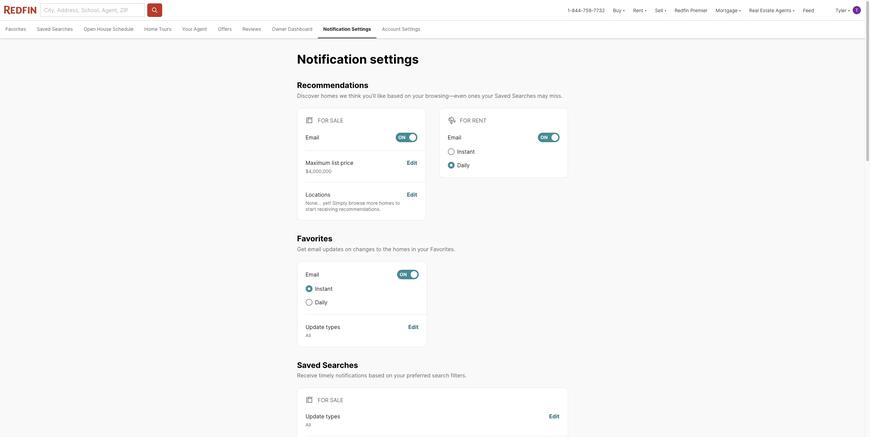 Task type: vqa. For each thing, say whether or not it's contained in the screenshot.
middle Family,
no



Task type: describe. For each thing, give the bounding box(es) containing it.
recommendations discover homes we think you'll like based on your browsing—even ones your saved searches may miss.
[[297, 81, 563, 99]]

instant for daily radio
[[457, 148, 475, 155]]

on inside recommendations discover homes we think you'll like based on your browsing—even ones your saved searches may miss.
[[405, 92, 411, 99]]

owner
[[272, 26, 287, 32]]

favorites for favorites get email updates on changes to the homes in your favorites.
[[297, 234, 332, 244]]

rent
[[472, 117, 487, 124]]

instant for daily option
[[315, 285, 333, 292]]

rent ▾
[[633, 7, 647, 13]]

favorites get email updates on changes to the homes in your favorites.
[[297, 234, 455, 253]]

buy
[[613, 7, 622, 13]]

your right ones at the top right of the page
[[482, 92, 493, 99]]

City, Address, School, Agent, ZIP search field
[[40, 3, 145, 17]]

recommendations
[[297, 81, 368, 90]]

sell ▾
[[655, 7, 667, 13]]

may
[[537, 92, 548, 99]]

locations none... yet! simply browse more homes to start receiving recommendations.
[[306, 191, 400, 212]]

mortgage
[[716, 7, 738, 13]]

1-844-759-7732 link
[[568, 7, 605, 13]]

home tours
[[144, 26, 171, 32]]

premier
[[690, 7, 708, 13]]

based inside recommendations discover homes we think you'll like based on your browsing—even ones your saved searches may miss.
[[387, 92, 403, 99]]

buy ▾ button
[[613, 0, 625, 20]]

real estate agents ▾ button
[[745, 0, 799, 20]]

the
[[383, 246, 391, 253]]

your inside the favorites get email updates on changes to the homes in your favorites.
[[418, 246, 429, 253]]

to inside locations none... yet! simply browse more homes to start receiving recommendations.
[[396, 200, 400, 206]]

update types all for searches
[[306, 413, 340, 428]]

open
[[84, 26, 96, 32]]

844-
[[572, 7, 583, 13]]

saved for saved searches
[[37, 26, 51, 32]]

owner dashboard
[[272, 26, 313, 32]]

offers link
[[212, 21, 237, 38]]

types for searches
[[326, 413, 340, 420]]

daily for daily option
[[315, 299, 328, 306]]

redfin premier button
[[671, 0, 712, 20]]

searches for saved searches
[[52, 26, 73, 32]]

your inside "saved searches receive timely notifications based on your preferred search filters."
[[394, 372, 405, 379]]

mortgage ▾ button
[[712, 0, 745, 20]]

on inside "saved searches receive timely notifications based on your preferred search filters."
[[386, 372, 392, 379]]

update for get
[[306, 324, 324, 330]]

discover
[[297, 92, 319, 99]]

notifications
[[336, 372, 367, 379]]

like
[[377, 92, 386, 99]]

more
[[366, 200, 378, 206]]

maximum
[[306, 159, 330, 166]]

searches inside recommendations discover homes we think you'll like based on your browsing—even ones your saved searches may miss.
[[512, 92, 536, 99]]

receiving
[[317, 206, 338, 212]]

instant radio for daily radio
[[448, 148, 455, 155]]

redfin
[[675, 7, 689, 13]]

Daily radio
[[306, 299, 312, 306]]

saved inside recommendations discover homes we think you'll like based on your browsing—even ones your saved searches may miss.
[[495, 92, 511, 99]]

home tours link
[[139, 21, 177, 38]]

saved for saved searches receive timely notifications based on your preferred search filters.
[[297, 360, 321, 370]]

your agent
[[182, 26, 207, 32]]

real estate agents ▾ link
[[749, 0, 795, 20]]

homes inside recommendations discover homes we think you'll like based on your browsing—even ones your saved searches may miss.
[[321, 92, 338, 99]]

maximum list price $4,000,000
[[306, 159, 353, 174]]

buy ▾ button
[[609, 0, 629, 20]]

based inside "saved searches receive timely notifications based on your preferred search filters."
[[369, 372, 384, 379]]

offers
[[218, 26, 232, 32]]

for down timely
[[318, 397, 329, 404]]

homes inside locations none... yet! simply browse more homes to start receiving recommendations.
[[379, 200, 394, 206]]

home
[[144, 26, 158, 32]]

notification for notification settings
[[297, 52, 367, 67]]

notification settings
[[323, 26, 371, 32]]

saved searches link
[[31, 21, 78, 38]]

tyler ▾
[[836, 7, 850, 13]]

saved searches
[[37, 26, 73, 32]]

mortgage ▾ button
[[716, 0, 741, 20]]

account settings link
[[377, 21, 426, 38]]

7732
[[594, 7, 605, 13]]

email
[[308, 246, 321, 253]]

in
[[412, 246, 416, 253]]

think
[[348, 92, 361, 99]]

on inside the favorites get email updates on changes to the homes in your favorites.
[[345, 246, 352, 253]]

all for searches
[[306, 422, 311, 428]]

real
[[749, 7, 759, 13]]

update types all for get
[[306, 324, 340, 338]]

locations
[[306, 191, 330, 198]]

account settings
[[382, 26, 420, 32]]

rent
[[633, 7, 643, 13]]

instant radio for daily option
[[306, 285, 312, 292]]

rent ▾ button
[[629, 0, 651, 20]]

changes
[[353, 246, 375, 253]]

start
[[306, 206, 316, 212]]

tyler
[[836, 7, 847, 13]]

open house schedule
[[84, 26, 133, 32]]

updates
[[323, 246, 344, 253]]

2 sale from the top
[[330, 397, 343, 404]]

types for get
[[326, 324, 340, 330]]

reviews
[[243, 26, 261, 32]]

$4,000,000
[[306, 168, 332, 174]]

get
[[297, 246, 306, 253]]

sell ▾ button
[[655, 0, 667, 20]]

email for for rent
[[448, 134, 461, 141]]

account
[[382, 26, 401, 32]]



Task type: locate. For each thing, give the bounding box(es) containing it.
open house schedule link
[[78, 21, 139, 38]]

favorites
[[5, 26, 26, 32], [297, 234, 332, 244]]

for sale down we
[[318, 117, 343, 124]]

saved right ones at the top right of the page
[[495, 92, 511, 99]]

instant radio up daily radio
[[448, 148, 455, 155]]

tours
[[159, 26, 171, 32]]

notification settings
[[297, 52, 419, 67]]

0 horizontal spatial based
[[369, 372, 384, 379]]

0 vertical spatial sale
[[330, 117, 343, 124]]

0 horizontal spatial instant
[[315, 285, 333, 292]]

0 vertical spatial favorites
[[5, 26, 26, 32]]

1 horizontal spatial daily
[[457, 162, 470, 169]]

timely
[[319, 372, 334, 379]]

1 vertical spatial saved
[[495, 92, 511, 99]]

0 horizontal spatial favorites
[[5, 26, 26, 32]]

favorites inside the favorites get email updates on changes to the homes in your favorites.
[[297, 234, 332, 244]]

mortgage ▾
[[716, 7, 741, 13]]

instant radio up daily option
[[306, 285, 312, 292]]

reviews link
[[237, 21, 267, 38]]

settings for account settings
[[402, 26, 420, 32]]

for rent
[[460, 117, 487, 124]]

▾
[[623, 7, 625, 13], [645, 7, 647, 13], [664, 7, 667, 13], [739, 7, 741, 13], [793, 7, 795, 13], [848, 7, 850, 13]]

favorites link
[[0, 21, 31, 38]]

▾ left user photo on the top
[[848, 7, 850, 13]]

your right 'in'
[[418, 246, 429, 253]]

2 ▾ from the left
[[645, 7, 647, 13]]

2 settings from the left
[[402, 26, 420, 32]]

2 vertical spatial saved
[[297, 360, 321, 370]]

1 sale from the top
[[330, 117, 343, 124]]

for down discover
[[318, 117, 329, 124]]

1 vertical spatial favorites
[[297, 234, 332, 244]]

on left preferred
[[386, 372, 392, 379]]

1 vertical spatial homes
[[379, 200, 394, 206]]

5 ▾ from the left
[[793, 7, 795, 13]]

simply
[[332, 200, 347, 206]]

1 types from the top
[[326, 324, 340, 330]]

1 for sale from the top
[[318, 117, 343, 124]]

searches
[[52, 26, 73, 32], [512, 92, 536, 99], [322, 360, 358, 370]]

1 vertical spatial update
[[306, 413, 324, 420]]

3 ▾ from the left
[[664, 7, 667, 13]]

miss.
[[550, 92, 563, 99]]

homes down recommendations
[[321, 92, 338, 99]]

on
[[405, 92, 411, 99], [345, 246, 352, 253], [386, 372, 392, 379]]

saved up receive
[[297, 360, 321, 370]]

0 vertical spatial for sale
[[318, 117, 343, 124]]

homes
[[321, 92, 338, 99], [379, 200, 394, 206], [393, 246, 410, 253]]

1 vertical spatial on
[[345, 246, 352, 253]]

agent
[[194, 26, 207, 32]]

for sale down timely
[[318, 397, 343, 404]]

favorites.
[[430, 246, 455, 253]]

searches for saved searches receive timely notifications based on your preferred search filters.
[[322, 360, 358, 370]]

1 vertical spatial based
[[369, 372, 384, 379]]

notification
[[323, 26, 351, 32], [297, 52, 367, 67]]

▾ for tyler ▾
[[848, 7, 850, 13]]

none...
[[306, 200, 321, 206]]

agents
[[776, 7, 791, 13]]

1 vertical spatial instant
[[315, 285, 333, 292]]

ones
[[468, 92, 480, 99]]

your left "browsing—even"
[[413, 92, 424, 99]]

list
[[332, 159, 339, 166]]

house
[[97, 26, 111, 32]]

to inside the favorites get email updates on changes to the homes in your favorites.
[[376, 246, 381, 253]]

all for get
[[306, 332, 311, 338]]

0 horizontal spatial settings
[[352, 26, 371, 32]]

sale
[[330, 117, 343, 124], [330, 397, 343, 404]]

▾ right rent in the top right of the page
[[645, 7, 647, 13]]

on for rent
[[541, 134, 548, 140]]

email for for sale
[[306, 134, 319, 141]]

2 vertical spatial searches
[[322, 360, 358, 370]]

settings for notification settings
[[352, 26, 371, 32]]

user photo image
[[853, 6, 861, 14]]

2 update types all from the top
[[306, 413, 340, 428]]

1 vertical spatial sale
[[330, 397, 343, 404]]

2 all from the top
[[306, 422, 311, 428]]

1 settings from the left
[[352, 26, 371, 32]]

0 vertical spatial searches
[[52, 26, 73, 32]]

sale down we
[[330, 117, 343, 124]]

on for sale
[[398, 134, 406, 140]]

0 horizontal spatial to
[[376, 246, 381, 253]]

sale down timely
[[330, 397, 343, 404]]

email up maximum
[[306, 134, 319, 141]]

1 horizontal spatial favorites
[[297, 234, 332, 244]]

0 vertical spatial update types all
[[306, 324, 340, 338]]

preferred
[[407, 372, 431, 379]]

we
[[340, 92, 347, 99]]

daily
[[457, 162, 470, 169], [315, 299, 328, 306]]

notification settings link
[[318, 21, 377, 38]]

feed
[[803, 7, 814, 13]]

favorites for favorites
[[5, 26, 26, 32]]

0 horizontal spatial on
[[345, 246, 352, 253]]

receive
[[297, 372, 317, 379]]

1 horizontal spatial instant
[[457, 148, 475, 155]]

edit
[[407, 159, 417, 166], [407, 191, 417, 198], [408, 324, 419, 330], [549, 413, 559, 420]]

1 horizontal spatial instant radio
[[448, 148, 455, 155]]

1 vertical spatial instant radio
[[306, 285, 312, 292]]

1 horizontal spatial on
[[386, 372, 392, 379]]

0 horizontal spatial daily
[[315, 299, 328, 306]]

1 horizontal spatial saved
[[297, 360, 321, 370]]

1 vertical spatial to
[[376, 246, 381, 253]]

1 horizontal spatial settings
[[402, 26, 420, 32]]

email down email
[[306, 271, 319, 278]]

None checkbox
[[396, 133, 417, 142]]

2 types from the top
[[326, 413, 340, 420]]

settings
[[370, 52, 419, 67]]

1 update from the top
[[306, 324, 324, 330]]

homes left 'in'
[[393, 246, 410, 253]]

instant
[[457, 148, 475, 155], [315, 285, 333, 292]]

▾ inside dropdown button
[[793, 7, 795, 13]]

searches left open
[[52, 26, 73, 32]]

you'll
[[363, 92, 376, 99]]

1 vertical spatial searches
[[512, 92, 536, 99]]

1 vertical spatial for sale
[[318, 397, 343, 404]]

▾ for buy ▾
[[623, 7, 625, 13]]

0 horizontal spatial searches
[[52, 26, 73, 32]]

yet!
[[323, 200, 331, 206]]

1 horizontal spatial searches
[[322, 360, 358, 370]]

0 vertical spatial types
[[326, 324, 340, 330]]

price
[[341, 159, 353, 166]]

update for searches
[[306, 413, 324, 420]]

0 vertical spatial update
[[306, 324, 324, 330]]

▾ right 'mortgage'
[[739, 7, 741, 13]]

saved inside "saved searches receive timely notifications based on your preferred search filters."
[[297, 360, 321, 370]]

schedule
[[113, 26, 133, 32]]

▾ right 'buy'
[[623, 7, 625, 13]]

to right more
[[396, 200, 400, 206]]

▾ right sell
[[664, 7, 667, 13]]

browsing—even
[[425, 92, 466, 99]]

to left the
[[376, 246, 381, 253]]

2 horizontal spatial searches
[[512, 92, 536, 99]]

2 update from the top
[[306, 413, 324, 420]]

for sale
[[318, 117, 343, 124], [318, 397, 343, 404]]

1 vertical spatial update types all
[[306, 413, 340, 428]]

submit search image
[[151, 7, 158, 14]]

all
[[306, 332, 311, 338], [306, 422, 311, 428]]

1 horizontal spatial to
[[396, 200, 400, 206]]

your agent link
[[177, 21, 212, 38]]

▾ right agents
[[793, 7, 795, 13]]

settings left "account"
[[352, 26, 371, 32]]

1 vertical spatial daily
[[315, 299, 328, 306]]

saved
[[37, 26, 51, 32], [495, 92, 511, 99], [297, 360, 321, 370]]

feed button
[[799, 0, 832, 20]]

1 horizontal spatial based
[[387, 92, 403, 99]]

estate
[[760, 7, 774, 13]]

0 vertical spatial instant
[[457, 148, 475, 155]]

edit button
[[407, 159, 417, 174], [407, 191, 417, 212], [408, 323, 419, 338], [549, 412, 559, 428]]

searches inside "saved searches receive timely notifications based on your preferred search filters."
[[322, 360, 358, 370]]

1 ▾ from the left
[[623, 7, 625, 13]]

0 horizontal spatial saved
[[37, 26, 51, 32]]

1-
[[568, 7, 572, 13]]

0 vertical spatial saved
[[37, 26, 51, 32]]

daily for daily radio
[[457, 162, 470, 169]]

your
[[413, 92, 424, 99], [482, 92, 493, 99], [418, 246, 429, 253], [394, 372, 405, 379]]

settings right "account"
[[402, 26, 420, 32]]

types
[[326, 324, 340, 330], [326, 413, 340, 420]]

0 vertical spatial instant radio
[[448, 148, 455, 155]]

daily right daily option
[[315, 299, 328, 306]]

Instant radio
[[448, 148, 455, 155], [306, 285, 312, 292]]

homes right more
[[379, 200, 394, 206]]

saved right favorites link at top left
[[37, 26, 51, 32]]

0 vertical spatial based
[[387, 92, 403, 99]]

homes inside the favorites get email updates on changes to the homes in your favorites.
[[393, 246, 410, 253]]

on right like
[[405, 92, 411, 99]]

browse
[[349, 200, 365, 206]]

2 vertical spatial homes
[[393, 246, 410, 253]]

for left rent
[[460, 117, 471, 124]]

4 ▾ from the left
[[739, 7, 741, 13]]

filters.
[[451, 372, 467, 379]]

▾ for rent ▾
[[645, 7, 647, 13]]

2 horizontal spatial on
[[405, 92, 411, 99]]

notification for notification settings
[[323, 26, 351, 32]]

sell ▾ button
[[651, 0, 671, 20]]

None checkbox
[[538, 133, 559, 142], [397, 270, 419, 279], [538, 133, 559, 142], [397, 270, 419, 279]]

real estate agents ▾
[[749, 7, 795, 13]]

1 vertical spatial notification
[[297, 52, 367, 67]]

based
[[387, 92, 403, 99], [369, 372, 384, 379]]

on right updates
[[345, 246, 352, 253]]

0 vertical spatial homes
[[321, 92, 338, 99]]

searches left may
[[512, 92, 536, 99]]

0 vertical spatial all
[[306, 332, 311, 338]]

rent ▾ button
[[633, 0, 647, 20]]

based right notifications
[[369, 372, 384, 379]]

your left preferred
[[394, 372, 405, 379]]

▾ for sell ▾
[[664, 7, 667, 13]]

2 vertical spatial on
[[386, 372, 392, 379]]

▾ for mortgage ▾
[[739, 7, 741, 13]]

0 vertical spatial daily
[[457, 162, 470, 169]]

email down for rent
[[448, 134, 461, 141]]

your
[[182, 26, 192, 32]]

2 horizontal spatial saved
[[495, 92, 511, 99]]

email
[[306, 134, 319, 141], [448, 134, 461, 141], [306, 271, 319, 278]]

owner dashboard link
[[267, 21, 318, 38]]

Daily radio
[[448, 162, 455, 169]]

1 vertical spatial all
[[306, 422, 311, 428]]

dashboard
[[288, 26, 313, 32]]

1 update types all from the top
[[306, 324, 340, 338]]

2 for sale from the top
[[318, 397, 343, 404]]

0 vertical spatial to
[[396, 200, 400, 206]]

redfin premier
[[675, 7, 708, 13]]

searches up notifications
[[322, 360, 358, 370]]

0 horizontal spatial instant radio
[[306, 285, 312, 292]]

daily right daily radio
[[457, 162, 470, 169]]

based right like
[[387, 92, 403, 99]]

1-844-759-7732
[[568, 7, 605, 13]]

1 all from the top
[[306, 332, 311, 338]]

on
[[398, 134, 406, 140], [541, 134, 548, 140], [400, 272, 407, 277]]

search
[[432, 372, 449, 379]]

1 vertical spatial types
[[326, 413, 340, 420]]

6 ▾ from the left
[[848, 7, 850, 13]]

0 vertical spatial on
[[405, 92, 411, 99]]

recommendations.
[[339, 206, 381, 212]]

0 vertical spatial notification
[[323, 26, 351, 32]]

759-
[[583, 7, 594, 13]]



